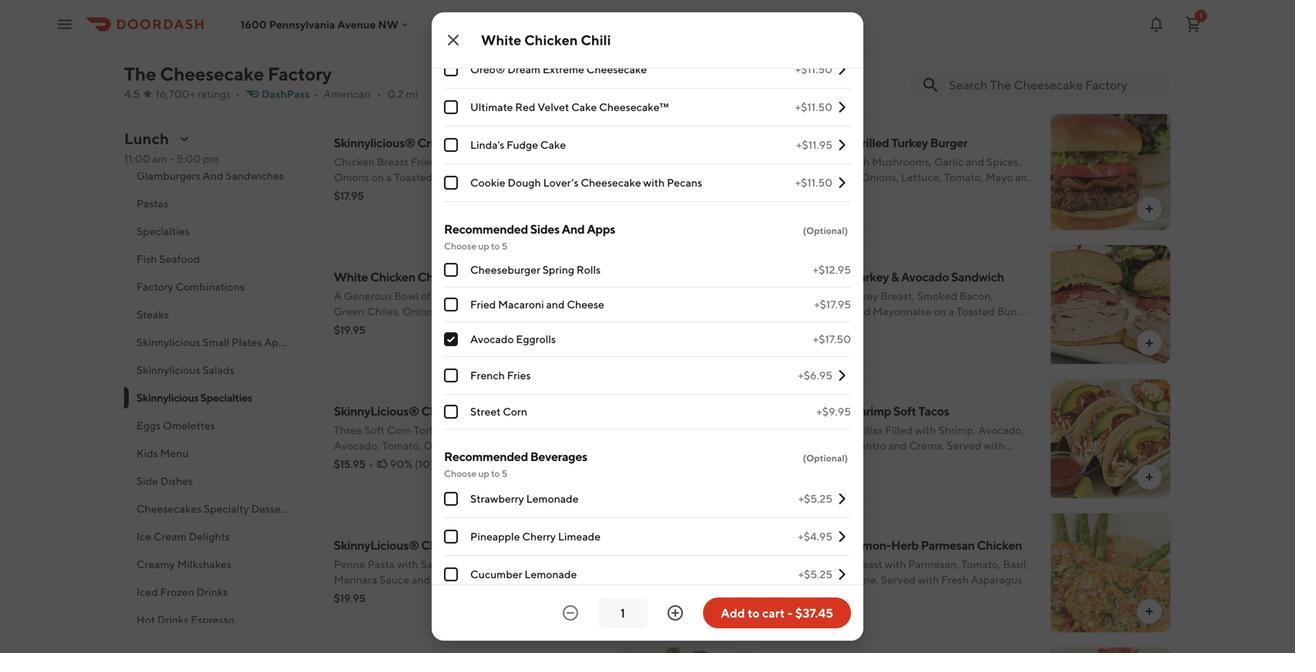Task type: vqa. For each thing, say whether or not it's contained in the screenshot.


Task type: locate. For each thing, give the bounding box(es) containing it.
green inside impossible® burger a delicious plant-based burger with lettuce, tomato, pickles, onion and mayonnaise on a toasted bun. served with a green salad
[[402, 52, 433, 65]]

2 horizontal spatial fried
[[842, 21, 868, 34]]

the cheesecake factory
[[124, 63, 332, 85]]

1 roasted from the left
[[547, 290, 587, 302]]

sauteed
[[421, 558, 462, 571], [765, 558, 806, 571]]

1 vertical spatial $19.95
[[334, 592, 366, 605]]

2 vertical spatial up
[[479, 468, 490, 479]]

served inside skinnylicious® shrimp soft tacos three soft corn tortillas filled with shrimp, avocado, tomato, onions, cilantro and crema. served with escabeche vegetable salad
[[947, 439, 982, 452]]

• left american
[[314, 88, 319, 100]]

mayonnaise down breast,
[[873, 305, 932, 318]]

0 horizontal spatial crispy
[[418, 135, 452, 150]]

3 choose from the top
[[444, 468, 477, 479]]

choose inside the recommended sides and apps choose up to 5
[[444, 241, 477, 251]]

1 horizontal spatial escabeche
[[765, 455, 819, 467]]

white left rice
[[457, 320, 487, 333]]

smoked
[[918, 290, 958, 302]]

corn down +$9.95
[[818, 424, 843, 437]]

2 +$11.50 from the top
[[796, 101, 833, 113]]

None checkbox
[[444, 62, 458, 76], [444, 138, 458, 152], [444, 263, 458, 277], [444, 298, 458, 312], [444, 369, 458, 383], [444, 405, 458, 419], [444, 530, 458, 544], [444, 568, 458, 582], [444, 62, 458, 76], [444, 138, 458, 152], [444, 263, 458, 277], [444, 298, 458, 312], [444, 369, 458, 383], [444, 405, 458, 419], [444, 530, 458, 544], [444, 568, 458, 582]]

and down plant-
[[407, 37, 425, 49]]

corn right street
[[503, 405, 528, 418]]

white chicken chili
[[481, 32, 611, 48]]

$19.95 inside skinnylicious® chicken pasta penne pasta with sauteed chicken, fresh tomato, marinara sauce and fresh basil $19.95
[[334, 592, 366, 605]]

lunch
[[124, 130, 169, 148]]

1 horizontal spatial avocado,
[[765, 305, 811, 318]]

chicken inside 'dialog'
[[525, 32, 578, 48]]

chicken, up the 'basil'
[[464, 558, 507, 571]]

crisp
[[870, 21, 896, 34], [439, 155, 465, 168]]

onions, inside skinnylicious® chicken soft tacos three soft corn tortillas filled with spicy chicken, avocado, tomato, onions, cilantro and crema. served with escabeche vegetable salad
[[424, 439, 462, 452]]

and inside skinnylicious® turkey & avocado sandwich freshly roasted turkey breast, smoked bacon, avocado, tomato and mayonnaise on a toasted bun. served with a green salad
[[852, 305, 871, 318]]

1 horizontal spatial cilantro
[[847, 439, 887, 452]]

sauce
[[380, 573, 410, 586]]

and down street corn in the left bottom of the page
[[506, 439, 525, 452]]

escabeche left (10)
[[357, 455, 411, 467]]

avocado, for skinnylicious® turkey & avocado sandwich
[[765, 305, 811, 318]]

2 roasted from the left
[[803, 290, 844, 302]]

white inside skinnylicious® lemon-herb parmesan chicken sauteed chicken breast with parmesan, tomato, basil, garlic and white wine. served with fresh asparagus
[[817, 573, 848, 586]]

white chicken chili dialog
[[432, 0, 864, 653]]

1 three from the left
[[334, 424, 362, 437]]

0 vertical spatial 5
[[502, 1, 508, 12]]

0 vertical spatial fried
[[842, 21, 868, 34]]

skinnylicious® inside skinnylicious® chicken soft tacos three soft corn tortillas filled with spicy chicken, avocado, tomato, onions, cilantro and crema. served with escabeche vegetable salad
[[334, 404, 419, 418]]

1 tacos from the left
[[494, 404, 525, 418]]

and inside the recommended sides and apps choose up to 5
[[562, 222, 585, 236]]

2 horizontal spatial onions
[[765, 37, 801, 49]]

0 horizontal spatial crisp
[[439, 155, 465, 168]]

salad inside skinnylicious® crispy chicken sandwich with ranch chicken breast fried crisp with lettuce, pickles and onions on a toasted bun. served with a green salad $17.95
[[992, 37, 1019, 49]]

with
[[988, 1, 1012, 16], [491, 21, 512, 34], [898, 21, 919, 34], [927, 37, 949, 49], [371, 52, 392, 65], [557, 135, 581, 150], [467, 155, 488, 168], [819, 155, 841, 168], [496, 171, 518, 184], [802, 171, 823, 184], [644, 176, 665, 189], [492, 305, 514, 318], [387, 320, 408, 333], [802, 320, 823, 333], [484, 424, 506, 437], [915, 424, 937, 437], [984, 439, 1005, 452], [334, 455, 355, 467], [397, 558, 419, 571], [885, 558, 907, 571], [918, 573, 940, 586]]

white
[[481, 32, 522, 48], [334, 270, 368, 284], [479, 290, 510, 302], [457, 320, 487, 333], [817, 573, 848, 586]]

to up cheeseburger
[[491, 241, 500, 251]]

served inside skinnylicious® grilled turkey burger combined with fresh mushrooms, garlic and spices. served with grilled onions, lettuce, tomato, mayo and a green salad
[[765, 171, 800, 184]]

and down the shrimp
[[889, 439, 907, 452]]

1 vertical spatial avocado
[[470, 333, 514, 346]]

1 vertical spatial recommended
[[444, 449, 528, 464]]

crisp inside skinnylicious® crispy chicken sandwich with spicy sriracha mayo chicken breast fried crisp with lettuce, pickles and onions on a toasted bun. served with a green salad $17.95
[[439, 155, 465, 168]]

1 horizontal spatial burger
[[455, 21, 488, 34]]

0 vertical spatial crispy
[[849, 1, 883, 16]]

cherry
[[522, 530, 556, 543]]

salad inside skinnylicious® shrimp soft tacos three soft corn tortillas filled with shrimp, avocado, tomato, onions, cilantro and crema. served with escabeche vegetable salad
[[874, 455, 901, 467]]

0 vertical spatial recommended
[[444, 222, 528, 236]]

+$5.25
[[799, 492, 833, 505], [799, 568, 833, 581]]

lemonade
[[526, 492, 579, 505], [525, 568, 577, 581]]

1 recommended from the top
[[444, 222, 528, 236]]

bun. inside skinnylicious® crispy chicken sandwich with spicy sriracha mayo chicken breast fried crisp with lettuce, pickles and onions on a toasted bun. served with a green salad $17.95
[[435, 171, 457, 184]]

and down pm
[[203, 169, 223, 182]]

0 horizontal spatial onions,
[[424, 439, 462, 452]]

filled for shrimp
[[885, 424, 913, 437]]

lemonade for cucumber lemonade
[[525, 568, 577, 581]]

garlic up rice
[[461, 305, 490, 318]]

factory up the dashpass •
[[268, 63, 332, 85]]

(optional) down 100%
[[803, 225, 848, 236]]

sandwich down red
[[502, 135, 555, 150]]

green
[[959, 37, 990, 49], [402, 52, 433, 65], [528, 171, 559, 184], [773, 186, 804, 199], [334, 305, 365, 318], [833, 320, 864, 333]]

0 horizontal spatial garlic
[[461, 305, 490, 318]]

2 filled from the left
[[885, 424, 913, 437]]

up up oreo®
[[479, 1, 490, 12]]

sauteed left cucumber
[[421, 558, 462, 571]]

up down skinnylicious® chicken soft tacos three soft corn tortillas filled with spicy chicken, avocado, tomato, onions, cilantro and crema. served with escabeche vegetable salad
[[479, 468, 490, 479]]

0 vertical spatial specialties
[[137, 225, 190, 238]]

1 vertical spatial chili
[[418, 270, 443, 284]]

0 horizontal spatial avocado
[[470, 333, 514, 346]]

3 +$11.50 from the top
[[796, 176, 833, 189]]

and left "apps"
[[562, 222, 585, 236]]

sandwich left ranch
[[933, 1, 986, 16]]

1 vertical spatial lemonade
[[525, 568, 577, 581]]

1 vertical spatial up
[[479, 241, 490, 251]]

notification bell image
[[1148, 15, 1166, 34]]

5:00
[[176, 152, 201, 165]]

2 add item to cart image from the left
[[1144, 605, 1156, 618]]

turkey
[[892, 135, 928, 150], [853, 270, 889, 284], [846, 290, 879, 302]]

recommended inside recommended beverages choose up to 5
[[444, 449, 528, 464]]

1 vertical spatial specialties
[[201, 391, 252, 404]]

chicken, inside skinnylicious® chicken pasta penne pasta with sauteed chicken, fresh tomato, marinara sauce and fresh basil $19.95
[[464, 558, 507, 571]]

avocado, for skinnylicious® shrimp soft tacos
[[979, 424, 1025, 437]]

2 vertical spatial +$11.50
[[796, 176, 833, 189]]

1 horizontal spatial pickles
[[965, 21, 1000, 34]]

0 vertical spatial $19.95
[[334, 324, 366, 336]]

0 vertical spatial sandwich
[[933, 1, 986, 16]]

onions, for grilled
[[861, 171, 899, 184]]

(optional) inside recommended beverages group
[[803, 453, 848, 464]]

turkey inside skinnylicious® grilled turkey burger combined with fresh mushrooms, garlic and spices. served with grilled onions, lettuce, tomato, mayo and a green salad
[[892, 135, 928, 150]]

2 escabeche from the left
[[765, 455, 819, 467]]

1 horizontal spatial filled
[[885, 424, 913, 437]]

lettuce, inside skinnylicious® crispy chicken sandwich with spicy sriracha mayo chicken breast fried crisp with lettuce, pickles and onions on a toasted bun. served with a green salad $17.95
[[490, 155, 531, 168]]

skinnylicious up eggs omelettes
[[137, 391, 199, 404]]

avocado, inside skinnylicious® turkey & avocado sandwich freshly roasted turkey breast, smoked bacon, avocado, tomato and mayonnaise on a toasted bun. served with a green salad
[[765, 305, 811, 318]]

avocado, right shrimp,
[[979, 424, 1025, 437]]

burger up mushrooms,
[[931, 135, 968, 150]]

choose up to 5
[[444, 1, 508, 12]]

chili for white chicken chili
[[581, 32, 611, 48]]

white up 96%
[[817, 573, 848, 586]]

sandwich inside skinnylicious® crispy chicken sandwich with ranch chicken breast fried crisp with lettuce, pickles and onions on a toasted bun. served with a green salad $17.95
[[933, 1, 986, 16]]

+$5.25 up 96%
[[799, 568, 833, 581]]

breast inside skinnylicious® crispy chicken sandwich with ranch chicken breast fried crisp with lettuce, pickles and onions on a toasted bun. served with a green salad $17.95
[[808, 21, 840, 34]]

skinnylicious® inside skinnylicious® chicken pasta penne pasta with sauteed chicken, fresh tomato, marinara sauce and fresh basil $19.95
[[334, 538, 419, 553]]

2 tacos from the left
[[919, 404, 950, 418]]

2 vertical spatial 5
[[502, 468, 508, 479]]

fresh strawberry cheesecake
[[470, 25, 617, 38]]

a inside impossible® burger a delicious plant-based burger with lettuce, tomato, pickles, onion and mayonnaise on a toasted bun. served with a green salad
[[334, 21, 342, 34]]

2 skinnylicious from the top
[[137, 364, 200, 376]]

0 vertical spatial breast
[[808, 21, 840, 34]]

0 horizontal spatial and
[[203, 169, 223, 182]]

+$11.95
[[797, 138, 833, 151]]

and right beans,
[[546, 298, 565, 311]]

filled for chicken
[[454, 424, 482, 437]]

2 vertical spatial burger
[[931, 135, 968, 150]]

$19.95 down generous
[[334, 324, 366, 336]]

roasted inside skinnylicious® turkey & avocado sandwich freshly roasted turkey breast, smoked bacon, avocado, tomato and mayonnaise on a toasted bun. served with a green salad
[[803, 290, 844, 302]]

1 items, open order cart image
[[1185, 15, 1203, 34]]

1 choose from the top
[[444, 1, 477, 12]]

drinks inside button
[[197, 586, 228, 599]]

chili
[[581, 32, 611, 48], [418, 270, 443, 284]]

specialties up the fish seafood
[[137, 225, 190, 238]]

white inside 'dialog'
[[481, 32, 522, 48]]

served inside skinnylicious® turkey & avocado sandwich freshly roasted turkey breast, smoked bacon, avocado, tomato and mayonnaise on a toasted bun. served with a green salad
[[765, 320, 800, 333]]

fish seafood
[[137, 253, 200, 265]]

1 vertical spatial strawberry
[[470, 492, 524, 505]]

chicken, inside skinnylicious® chicken soft tacos three soft corn tortillas filled with spicy chicken, avocado, tomato, onions, cilantro and crema. served with escabeche vegetable salad
[[537, 424, 580, 437]]

1 +$5.25 from the top
[[799, 492, 833, 505]]

based
[[422, 21, 453, 34]]

up up cheeseburger
[[479, 241, 490, 251]]

green inside 'white chicken chili a generous bowl of chicken, white beans, roasted green chiles, onions and garlic with a touch of cream. garnished with steamed white rice and fresh salsa'
[[334, 305, 365, 318]]

salad right dough
[[561, 171, 588, 184]]

0 vertical spatial mayo
[[661, 135, 692, 150]]

onions inside skinnylicious® crispy chicken sandwich with spicy sriracha mayo chicken breast fried crisp with lettuce, pickles and onions on a toasted bun. served with a green salad $17.95
[[334, 171, 369, 184]]

salad
[[992, 37, 1019, 49], [435, 52, 462, 65], [561, 171, 588, 184], [806, 186, 833, 199], [866, 320, 893, 333], [466, 455, 493, 467], [874, 455, 901, 467]]

avocado, inside skinnylicious® shrimp soft tacos three soft corn tortillas filled with shrimp, avocado, tomato, onions, cilantro and crema. served with escabeche vegetable salad
[[979, 424, 1025, 437]]

1 vertical spatial garlic
[[461, 305, 490, 318]]

to up strawberry lemonade
[[491, 468, 500, 479]]

1 vertical spatial a
[[334, 290, 342, 302]]

0 vertical spatial choose
[[444, 1, 477, 12]]

roasted up tomato
[[803, 290, 844, 302]]

2 crema. from the left
[[910, 439, 945, 452]]

and right sauce
[[412, 573, 430, 586]]

1 vertical spatial factory
[[137, 280, 174, 293]]

a
[[503, 37, 509, 49], [817, 37, 823, 49], [951, 37, 957, 49], [394, 52, 400, 65], [386, 171, 392, 184], [520, 171, 526, 184], [765, 186, 771, 199], [516, 305, 522, 318], [949, 305, 955, 318], [825, 320, 831, 333]]

bun.
[[552, 37, 574, 49], [866, 37, 889, 49], [435, 171, 457, 184], [998, 305, 1020, 318]]

0 vertical spatial onions
[[765, 37, 801, 49]]

Current quantity is 1 number field
[[608, 605, 639, 622]]

2 add item to cart image from the top
[[1144, 337, 1156, 349]]

None checkbox
[[444, 25, 458, 39], [444, 100, 458, 114], [444, 176, 458, 190], [444, 332, 458, 346], [444, 492, 458, 506], [444, 25, 458, 39], [444, 100, 458, 114], [444, 176, 458, 190], [444, 332, 458, 346], [444, 492, 458, 506]]

0 vertical spatial garlic
[[935, 155, 964, 168]]

• left 0.2
[[377, 88, 382, 100]]

specialty
[[204, 502, 249, 515]]

escabeche inside skinnylicious® shrimp soft tacos three soft corn tortillas filled with shrimp, avocado, tomato, onions, cilantro and crema. served with escabeche vegetable salad
[[765, 455, 819, 467]]

skinnylicious® up freshly
[[765, 270, 850, 284]]

skinnylicious® chicken soft tacos three soft corn tortillas filled with spicy chicken, avocado, tomato, onions, cilantro and crema. served with escabeche vegetable salad
[[334, 404, 599, 467]]

tomato, inside skinnylicious® lemon-herb parmesan chicken sauteed chicken breast with parmesan, tomato, basil, garlic and white wine. served with fresh asparagus
[[962, 558, 1001, 571]]

lemon-
[[849, 538, 892, 553]]

2 sauteed from the left
[[765, 558, 806, 571]]

recommended for recommended sides and apps
[[444, 222, 528, 236]]

2 $19.95 from the top
[[334, 592, 366, 605]]

grilled
[[853, 135, 890, 150], [825, 171, 859, 184]]

fresh down parmesan,
[[942, 573, 969, 586]]

• for $15.95 •
[[369, 458, 373, 470]]

chili up "extreme"
[[581, 32, 611, 48]]

1 add item to cart image from the top
[[1144, 203, 1156, 215]]

0 vertical spatial cake
[[572, 101, 597, 113]]

burger
[[405, 1, 443, 16], [455, 21, 488, 34], [931, 135, 968, 150]]

3 5 from the top
[[502, 468, 508, 479]]

salads
[[203, 364, 234, 376]]

strawberry inside recommended beverages group
[[470, 492, 524, 505]]

skinnylicious up skinnylicious specialties
[[137, 364, 200, 376]]

1 horizontal spatial fried
[[470, 298, 496, 311]]

avocado, inside skinnylicious® chicken soft tacos three soft corn tortillas filled with spicy chicken, avocado, tomato, onions, cilantro and crema. served with escabeche vegetable salad
[[334, 439, 380, 452]]

of right bowl
[[421, 290, 431, 302]]

and up cookie dough lover's cheesecake with pecans
[[571, 155, 589, 168]]

pasta up sauce
[[368, 558, 395, 571]]

2 vegetable from the left
[[821, 455, 872, 467]]

soft up $15.95 • on the left bottom of page
[[365, 424, 385, 437]]

sandwich for ranch
[[933, 1, 986, 16]]

5 up strawberry lemonade
[[502, 468, 508, 479]]

0 horizontal spatial fried
[[411, 155, 437, 168]]

• for $17.95 •
[[798, 189, 803, 202]]

kids menu
[[137, 447, 189, 460]]

linda's
[[470, 138, 505, 151]]

avocado, down freshly
[[765, 305, 811, 318]]

parmesan,
[[909, 558, 960, 571]]

90%
[[390, 458, 413, 470]]

0 horizontal spatial three
[[334, 424, 362, 437]]

salad inside skinnylicious® chicken soft tacos three soft corn tortillas filled with spicy chicken, avocado, tomato, onions, cilantro and crema. served with escabeche vegetable salad
[[466, 455, 493, 467]]

omelettes
[[163, 419, 215, 432]]

1 vertical spatial crispy
[[418, 135, 452, 150]]

1
[[1200, 11, 1203, 20]]

to left cart
[[748, 606, 760, 620]]

toasted inside skinnylicious® crispy chicken sandwich with spicy sriracha mayo chicken breast fried crisp with lettuce, pickles and onions on a toasted bun. served with a green salad $17.95
[[394, 171, 433, 184]]

0 vertical spatial drinks
[[197, 586, 228, 599]]

• up $37.45
[[799, 592, 804, 605]]

and down spices.
[[1016, 171, 1034, 184]]

1 horizontal spatial add item to cart image
[[1144, 605, 1156, 618]]

soft right the shrimp
[[894, 404, 917, 418]]

0 vertical spatial strawberry
[[500, 25, 554, 38]]

and inside button
[[203, 169, 223, 182]]

avocado,
[[765, 305, 811, 318], [979, 424, 1025, 437], [334, 439, 380, 452]]

drinks right hot
[[157, 614, 189, 626]]

3 skinnylicious from the top
[[137, 391, 199, 404]]

crispy inside skinnylicious® crispy chicken sandwich with spicy sriracha mayo chicken breast fried crisp with lettuce, pickles and onions on a toasted bun. served with a green salad $17.95
[[418, 135, 452, 150]]

1 horizontal spatial specialties
[[201, 391, 252, 404]]

group containing fresh strawberry cheesecake
[[444, 0, 851, 202]]

0 horizontal spatial tacos
[[494, 404, 525, 418]]

1 skinnylicious from the top
[[137, 336, 200, 349]]

avocado
[[901, 270, 949, 284], [470, 333, 514, 346]]

tortillas for shrimp
[[845, 424, 883, 437]]

vegetable down +$9.95
[[821, 455, 872, 467]]

white chicken chili image
[[620, 244, 740, 365]]

0 vertical spatial (optional)
[[803, 225, 848, 236]]

cake right velvet
[[572, 101, 597, 113]]

1 sauteed from the left
[[421, 558, 462, 571]]

2 three from the left
[[765, 424, 794, 437]]

1 tortillas from the left
[[414, 424, 452, 437]]

mayo inside skinnylicious® crispy chicken sandwich with spicy sriracha mayo chicken breast fried crisp with lettuce, pickles and onions on a toasted bun. served with a green salad $17.95
[[661, 135, 692, 150]]

skinnylicious® inside skinnylicious® crispy chicken sandwich with ranch chicken breast fried crisp with lettuce, pickles and onions on a toasted bun. served with a green salad $17.95
[[765, 1, 847, 16]]

cheesecake up ratings
[[160, 63, 264, 85]]

1 horizontal spatial vegetable
[[821, 455, 872, 467]]

apps
[[587, 222, 616, 236]]

american
[[324, 88, 371, 100]]

factory combinations
[[137, 280, 245, 293]]

1 vertical spatial burger
[[455, 21, 488, 34]]

skinnylicious® chicken soft tacos image
[[620, 379, 740, 499]]

mayonnaise down based
[[427, 37, 486, 49]]

0 vertical spatial skinnylicious®
[[765, 1, 847, 16]]

glamburgers
[[137, 169, 200, 182]]

2 (optional) from the top
[[803, 453, 848, 464]]

0 vertical spatial crisp
[[870, 21, 896, 34]]

salad inside skinnylicious® crispy chicken sandwich with spicy sriracha mayo chicken breast fried crisp with lettuce, pickles and onions on a toasted bun. served with a green salad $17.95
[[561, 171, 588, 184]]

2 cilantro from the left
[[847, 439, 887, 452]]

tortillas inside skinnylicious® chicken soft tacos three soft corn tortillas filled with spicy chicken, avocado, tomato, onions, cilantro and crema. served with escabeche vegetable salad
[[414, 424, 452, 437]]

breast for skinnylicious® crispy chicken sandwich with ranch
[[808, 21, 840, 34]]

tortillas for chicken
[[414, 424, 452, 437]]

add to cart - $37.45 button
[[703, 598, 851, 629]]

+$5.25 for cucumber lemonade
[[799, 568, 833, 581]]

tomato, inside impossible® burger a delicious plant-based burger with lettuce, tomato, pickles, onion and mayonnaise on a toasted bun. served with a green salad
[[557, 21, 597, 34]]

spicy left sriracha
[[583, 135, 613, 150]]

parmesan
[[921, 538, 975, 553]]

2 tortillas from the left
[[845, 424, 883, 437]]

skinnylicious® shrimp soft tacos three soft corn tortillas filled with shrimp, avocado, tomato, onions, cilantro and crema. served with escabeche vegetable salad
[[765, 404, 1025, 467]]

choose up based
[[444, 1, 477, 12]]

skinnylicious®
[[765, 1, 847, 16], [334, 135, 415, 150], [765, 538, 847, 553]]

fried
[[842, 21, 868, 34], [411, 155, 437, 168], [470, 298, 496, 311]]

pineapple
[[470, 530, 520, 543]]

+$17.95
[[815, 298, 851, 311]]

1 +$11.50 from the top
[[796, 63, 833, 76]]

of up salsa
[[556, 305, 566, 318]]

1 horizontal spatial corn
[[503, 405, 528, 418]]

recommended
[[444, 222, 528, 236], [444, 449, 528, 464]]

0 horizontal spatial sauteed
[[421, 558, 462, 571]]

three for skinnylicious® shrimp soft tacos
[[765, 424, 794, 437]]

and
[[203, 169, 223, 182], [562, 222, 585, 236]]

to
[[491, 1, 500, 12], [491, 241, 500, 251], [491, 468, 500, 479], [748, 606, 760, 620]]

impossible® burger image
[[620, 0, 740, 96]]

0 horizontal spatial breast
[[377, 155, 409, 168]]

0 horizontal spatial add item to cart image
[[713, 605, 725, 618]]

skinnylicious
[[137, 336, 200, 349], [137, 364, 200, 376], [137, 391, 199, 404]]

3 up from the top
[[479, 468, 490, 479]]

+$6.95
[[798, 369, 833, 382]]

turkey left &
[[853, 270, 889, 284]]

and inside skinnylicious® crispy chicken sandwich with spicy sriracha mayo chicken breast fried crisp with lettuce, pickles and onions on a toasted bun. served with a green salad $17.95
[[571, 155, 589, 168]]

1 horizontal spatial factory
[[268, 63, 332, 85]]

skinnylicious® lemon-herb parmesan chicken image
[[1051, 513, 1172, 633]]

3 add item to cart image from the top
[[1144, 471, 1156, 484]]

crispy inside skinnylicious® crispy chicken sandwich with ranch chicken breast fried crisp with lettuce, pickles and onions on a toasted bun. served with a green salad $17.95
[[849, 1, 883, 16]]

2 recommended from the top
[[444, 449, 528, 464]]

skinnylicious® inside skinnylicious® shrimp soft tacos three soft corn tortillas filled with shrimp, avocado, tomato, onions, cilantro and crema. served with escabeche vegetable salad
[[765, 404, 850, 418]]

skinnylicious® for skinnylicious® chicken soft tacos
[[334, 404, 419, 418]]

onions, down +$9.95
[[807, 439, 845, 452]]

crema. inside skinnylicious® shrimp soft tacos three soft corn tortillas filled with shrimp, avocado, tomato, onions, cilantro and crema. served with escabeche vegetable salad
[[910, 439, 945, 452]]

1 crema. from the left
[[527, 439, 562, 452]]

bun. inside impossible® burger a delicious plant-based burger with lettuce, tomato, pickles, onion and mayonnaise on a toasted bun. served with a green salad
[[552, 37, 574, 49]]

1 vertical spatial fried
[[411, 155, 437, 168]]

2 horizontal spatial corn
[[818, 424, 843, 437]]

impossible®
[[334, 1, 403, 16]]

skinnylicious down steaks at the left top of the page
[[137, 336, 200, 349]]

5 inside recommended beverages choose up to 5
[[502, 468, 508, 479]]

choose inside recommended beverages choose up to 5
[[444, 468, 477, 479]]

avocado eggrolls
[[470, 333, 556, 346]]

1 vertical spatial -
[[788, 606, 793, 620]]

88% (9)
[[820, 324, 857, 336]]

factory up steaks at the left top of the page
[[137, 280, 174, 293]]

1 (optional) from the top
[[803, 225, 848, 236]]

cilantro down street
[[464, 439, 504, 452]]

2 a from the top
[[334, 290, 342, 302]]

skinnylicious® inside skinnylicious® crispy chicken sandwich with spicy sriracha mayo chicken breast fried crisp with lettuce, pickles and onions on a toasted bun. served with a green salad $17.95
[[334, 135, 415, 150]]

0 horizontal spatial onions
[[334, 171, 369, 184]]

skinnylicious inside "button"
[[137, 364, 200, 376]]

delicious
[[344, 21, 389, 34]]

hot drinks espresso button
[[124, 606, 303, 634]]

sandwich for spicy
[[502, 135, 555, 150]]

red
[[515, 101, 536, 113]]

(optional) for recommended sides and apps
[[803, 225, 848, 236]]

chicken, inside 'white chicken chili a generous bowl of chicken, white beans, roasted green chiles, onions and garlic with a touch of cream. garnished with steamed white rice and fresh salsa'
[[433, 290, 477, 302]]

1 vertical spatial pasta
[[368, 558, 395, 571]]

2 vertical spatial choose
[[444, 468, 477, 479]]

fresh inside skinnylicious® grilled turkey burger combined with fresh mushrooms, garlic and spices. served with grilled onions, lettuce, tomato, mayo and a green salad
[[843, 155, 870, 168]]

three for skinnylicious® chicken soft tacos
[[334, 424, 362, 437]]

onions, for chicken
[[424, 439, 462, 452]]

soft down +$6.95
[[796, 424, 816, 437]]

- right am at the top left of the page
[[170, 152, 174, 165]]

kids
[[137, 447, 158, 460]]

drinks down creamy milkshakes button
[[197, 586, 228, 599]]

0 horizontal spatial cilantro
[[464, 439, 504, 452]]

1 cilantro from the left
[[464, 439, 504, 452]]

1 horizontal spatial and
[[562, 222, 585, 236]]

skinnylicious® for skinnylicious® crispy chicken sandwich with spicy sriracha mayo
[[334, 135, 415, 150]]

and down ranch
[[1002, 21, 1020, 34]]

onions, down mushrooms,
[[861, 171, 899, 184]]

tortillas up (10)
[[414, 424, 452, 437]]

corn up 90%
[[387, 424, 412, 437]]

2 vertical spatial garlic
[[765, 573, 794, 586]]

toasted inside skinnylicious® turkey & avocado sandwich freshly roasted turkey breast, smoked bacon, avocado, tomato and mayonnaise on a toasted bun. served with a green salad
[[957, 305, 996, 318]]

1 vertical spatial drinks
[[157, 614, 189, 626]]

cheesecake up cheesecake™
[[587, 63, 647, 76]]

and inside skinnylicious® crispy chicken sandwich with ranch chicken breast fried crisp with lettuce, pickles and onions on a toasted bun. served with a green salad $17.95
[[1002, 21, 1020, 34]]

to up fresh strawberry cheesecake
[[491, 1, 500, 12]]

onions
[[765, 37, 801, 49], [334, 171, 369, 184], [403, 305, 438, 318]]

cake right fudge
[[541, 138, 566, 151]]

specialties down salads
[[201, 391, 252, 404]]

1 vertical spatial pickles
[[534, 155, 568, 168]]

skinnylicious small plates appetizers button
[[124, 329, 318, 356]]

cheesecake
[[556, 25, 617, 38], [160, 63, 264, 85], [587, 63, 647, 76], [581, 176, 642, 189]]

skinnylicious® up $15.95 • on the left bottom of page
[[334, 404, 419, 418]]

sandwich inside skinnylicious® crispy chicken sandwich with spicy sriracha mayo chicken breast fried crisp with lettuce, pickles and onions on a toasted bun. served with a green salad $17.95
[[502, 135, 555, 150]]

skinnylicious® turkey & avocado sandwich freshly roasted turkey breast, smoked bacon, avocado, tomato and mayonnaise on a toasted bun. served with a green salad
[[765, 270, 1020, 333]]

1 escabeche from the left
[[357, 455, 411, 467]]

1 up from the top
[[479, 1, 490, 12]]

on
[[488, 37, 501, 49], [803, 37, 815, 49], [372, 171, 384, 184], [934, 305, 947, 318]]

recommended up cheeseburger
[[444, 222, 528, 236]]

1 horizontal spatial chili
[[581, 32, 611, 48]]

2 up from the top
[[479, 241, 490, 251]]

skinnylicious® inside skinnylicious® lemon-herb parmesan chicken sauteed chicken breast with parmesan, tomato, basil, garlic and white wine. served with fresh asparagus
[[765, 538, 847, 553]]

filled inside skinnylicious® chicken soft tacos three soft corn tortillas filled with spicy chicken, avocado, tomato, onions, cilantro and crema. served with escabeche vegetable salad
[[454, 424, 482, 437]]

$19.95 down marinara
[[334, 592, 366, 605]]

lemonade up cherry
[[526, 492, 579, 505]]

hot drinks espresso
[[137, 614, 235, 626]]

skinnylicious® up combined
[[765, 135, 850, 150]]

tortillas inside skinnylicious® shrimp soft tacos three soft corn tortillas filled with shrimp, avocado, tomato, onions, cilantro and crema. served with escabeche vegetable salad
[[845, 424, 883, 437]]

• for american • 0.2 mi
[[377, 88, 382, 100]]

1 filled from the left
[[454, 424, 482, 437]]

2 choose from the top
[[444, 241, 477, 251]]

-
[[170, 152, 174, 165], [788, 606, 793, 620]]

white up oreo®
[[481, 32, 522, 48]]

1 vertical spatial breast
[[377, 155, 409, 168]]

2 vertical spatial add item to cart image
[[1144, 471, 1156, 484]]

2 5 from the top
[[502, 241, 508, 251]]

roasted up the cream.
[[547, 290, 587, 302]]

11:00
[[124, 152, 150, 165]]

up
[[479, 1, 490, 12], [479, 241, 490, 251], [479, 468, 490, 479]]

• left 100%
[[798, 189, 803, 202]]

1 vertical spatial skinnylicious®
[[334, 135, 415, 150]]

+$5.25 up +$4.95
[[799, 492, 833, 505]]

garlic up $21.95
[[765, 573, 794, 586]]

0 vertical spatial lemonade
[[526, 492, 579, 505]]

1 vertical spatial mayo
[[986, 171, 1014, 184]]

onions, up (10)
[[424, 439, 462, 452]]

a inside 'white chicken chili a generous bowl of chicken, white beans, roasted green chiles, onions and garlic with a touch of cream. garnished with steamed white rice and fresh salsa'
[[334, 290, 342, 302]]

1 a from the top
[[334, 21, 342, 34]]

tacos inside skinnylicious® shrimp soft tacos three soft corn tortillas filled with shrimp, avocado, tomato, onions, cilantro and crema. served with escabeche vegetable salad
[[919, 404, 950, 418]]

2 vertical spatial skinnylicious®
[[765, 538, 847, 553]]

1 horizontal spatial mayonnaise
[[873, 305, 932, 318]]

tacos up shrimp,
[[919, 404, 950, 418]]

recommended inside the recommended sides and apps choose up to 5
[[444, 222, 528, 236]]

1 add item to cart image from the left
[[713, 605, 725, 618]]

skinnylicious® for skinnylicious® crispy chicken sandwich with ranch
[[765, 1, 847, 16]]

steaks button
[[124, 301, 303, 329]]

choose up cheeseburger
[[444, 241, 477, 251]]

strawberry up dream
[[500, 25, 554, 38]]

2 vertical spatial fried
[[470, 298, 496, 311]]

2 horizontal spatial burger
[[931, 135, 968, 150]]

three inside skinnylicious® chicken soft tacos three soft corn tortillas filled with spicy chicken, avocado, tomato, onions, cilantro and crema. served with escabeche vegetable salad
[[334, 424, 362, 437]]

2 vertical spatial breast
[[851, 558, 883, 571]]

$17.95 •
[[765, 189, 803, 202]]

1 vegetable from the left
[[413, 455, 464, 467]]

1 horizontal spatial mayo
[[986, 171, 1014, 184]]

5 up fresh strawberry cheesecake
[[502, 1, 508, 12]]

skinnylicious® turkey & avocado sandwich image
[[1051, 244, 1172, 365]]

0 vertical spatial add item to cart image
[[1144, 203, 1156, 215]]

(optional) inside recommended sides and apps group
[[803, 225, 848, 236]]

skinnylicious® crispy chicken sandwich with spicy sriracha mayo image
[[620, 110, 740, 231]]

0 horizontal spatial specialties
[[137, 225, 190, 238]]

- down $21.95 •
[[788, 606, 793, 620]]

cheeseburger spring rolls
[[470, 263, 601, 276]]

served inside impossible® burger a delicious plant-based burger with lettuce, tomato, pickles, onion and mayonnaise on a toasted bun. served with a green salad
[[334, 52, 369, 65]]

add item to cart image
[[1144, 203, 1156, 215], [1144, 337, 1156, 349], [1144, 471, 1156, 484]]

2 vertical spatial onions
[[403, 305, 438, 318]]

1 horizontal spatial breast
[[808, 21, 840, 34]]

oreo® dream extreme cheesecake
[[470, 63, 647, 76]]

lover's
[[543, 176, 579, 189]]

group
[[444, 0, 851, 202]]

chicken, up beverages
[[537, 424, 580, 437]]

0 vertical spatial avocado,
[[765, 305, 811, 318]]

mi
[[406, 88, 418, 100]]

2 vertical spatial skinnylicious
[[137, 391, 199, 404]]

fresh down choose up to 5
[[470, 25, 498, 38]]

1 vertical spatial +$5.25
[[799, 568, 833, 581]]

fresh up (7)
[[843, 155, 870, 168]]

add item to cart image
[[713, 605, 725, 618], [1144, 605, 1156, 618]]

2 horizontal spatial garlic
[[935, 155, 964, 168]]

5 up cheeseburger
[[502, 241, 508, 251]]

0 horizontal spatial of
[[421, 290, 431, 302]]

2 +$5.25 from the top
[[799, 568, 833, 581]]

mayo
[[661, 135, 692, 150], [986, 171, 1014, 184]]

sandwich inside skinnylicious® turkey & avocado sandwich freshly roasted turkey breast, smoked bacon, avocado, tomato and mayonnaise on a toasted bun. served with a green salad
[[952, 270, 1005, 284]]

and up $21.95 •
[[797, 573, 815, 586]]

fresh down pineapple cherry limeade at the bottom left
[[509, 558, 537, 571]]



Task type: describe. For each thing, give the bounding box(es) containing it.
pm
[[203, 152, 219, 165]]

cheeseburger
[[470, 263, 541, 276]]

drinks inside button
[[157, 614, 189, 626]]

fried inside skinnylicious® crispy chicken sandwich with ranch chicken breast fried crisp with lettuce, pickles and onions on a toasted bun. served with a green salad $17.95
[[842, 21, 868, 34]]

served inside skinnylicious® crispy chicken sandwich with spicy sriracha mayo chicken breast fried crisp with lettuce, pickles and onions on a toasted bun. served with a green salad $17.95
[[460, 171, 494, 184]]

corn inside recommended sides and apps group
[[503, 405, 528, 418]]

combinations
[[176, 280, 245, 293]]

and inside impossible® burger a delicious plant-based burger with lettuce, tomato, pickles, onion and mayonnaise on a toasted bun. served with a green salad
[[407, 37, 425, 49]]

street corn
[[470, 405, 528, 418]]

skinnylicious® for skinnylicious® grilled turkey burger
[[765, 135, 850, 150]]

1 vertical spatial of
[[556, 305, 566, 318]]

cream
[[154, 530, 187, 543]]

onions inside skinnylicious® crispy chicken sandwich with ranch chicken breast fried crisp with lettuce, pickles and onions on a toasted bun. served with a green salad $17.95
[[765, 37, 801, 49]]

white up generous
[[334, 270, 368, 284]]

fried macaroni and cheese
[[470, 298, 605, 311]]

$15.95
[[334, 458, 366, 470]]

steamed
[[411, 320, 454, 333]]

add item to cart image for skinnylicious® shrimp soft tacos
[[1144, 471, 1156, 484]]

• down the cheesecake factory
[[236, 88, 240, 100]]

to inside button
[[748, 606, 760, 620]]

$15.95 •
[[334, 458, 373, 470]]

choose inside group
[[444, 1, 477, 12]]

macaroni
[[498, 298, 544, 311]]

skinnylicious® crispy chicken sandwich with ranch image
[[1051, 0, 1172, 96]]

crisp inside skinnylicious® crispy chicken sandwich with ranch chicken breast fried crisp with lettuce, pickles and onions on a toasted bun. served with a green salad $17.95
[[870, 21, 896, 34]]

mayo inside skinnylicious® grilled turkey burger combined with fresh mushrooms, garlic and spices. served with grilled onions, lettuce, tomato, mayo and a green salad
[[986, 171, 1014, 184]]

pastas
[[137, 197, 168, 210]]

bun. inside skinnylicious® crispy chicken sandwich with ranch chicken breast fried crisp with lettuce, pickles and onions on a toasted bun. served with a green salad $17.95
[[866, 37, 889, 49]]

1 horizontal spatial cake
[[572, 101, 597, 113]]

mayonnaise inside skinnylicious® turkey & avocado sandwich freshly roasted turkey breast, smoked bacon, avocado, tomato and mayonnaise on a toasted bun. served with a green salad
[[873, 305, 932, 318]]

tuscan chicken image
[[620, 647, 740, 653]]

generous
[[344, 290, 392, 302]]

lettuce, inside impossible® burger a delicious plant-based burger with lettuce, tomato, pickles, onion and mayonnaise on a toasted bun. served with a green salad
[[514, 21, 555, 34]]

fudge
[[507, 138, 538, 151]]

• for $21.95 •
[[799, 592, 804, 605]]

factory inside button
[[137, 280, 174, 293]]

ranch
[[1014, 1, 1049, 16]]

tomato
[[813, 305, 850, 318]]

velvet
[[538, 101, 569, 113]]

tomato, inside skinnylicious® chicken pasta penne pasta with sauteed chicken, fresh tomato, marinara sauce and fresh basil $19.95
[[539, 558, 579, 571]]

(10)
[[415, 458, 434, 470]]

up inside the recommended sides and apps choose up to 5
[[479, 241, 490, 251]]

to inside the recommended sides and apps choose up to 5
[[491, 241, 500, 251]]

fresh inside 'white chicken chili a generous bowl of chicken, white beans, roasted green chiles, onions and garlic with a touch of cream. garnished with steamed white rice and fresh salsa'
[[534, 320, 562, 333]]

green inside skinnylicious® turkey & avocado sandwich freshly roasted turkey breast, smoked bacon, avocado, tomato and mayonnaise on a toasted bun. served with a green salad
[[833, 320, 864, 333]]

group inside the white chicken chili 'dialog'
[[444, 0, 851, 202]]

sauteed inside skinnylicious® chicken pasta penne pasta with sauteed chicken, fresh tomato, marinara sauce and fresh basil $19.95
[[421, 558, 462, 571]]

fresh inside skinnylicious® lemon-herb parmesan chicken sauteed chicken breast with parmesan, tomato, basil, garlic and white wine. served with fresh asparagus
[[942, 573, 969, 586]]

cookie dough lover's cheesecake with pecans
[[470, 176, 703, 189]]

add item to cart image for skinnylicious® turkey & avocado sandwich
[[1144, 337, 1156, 349]]

93% (30)
[[391, 55, 435, 68]]

fish seafood button
[[124, 245, 303, 273]]

cart
[[763, 606, 785, 620]]

0.2
[[388, 88, 404, 100]]

limeade
[[558, 530, 601, 543]]

skinnylicious® grilled turkey burger combined with fresh mushrooms, garlic and spices. served with grilled onions, lettuce, tomato, mayo and a green salad
[[765, 135, 1034, 199]]

dough
[[508, 176, 541, 189]]

avocado inside recommended sides and apps group
[[470, 333, 514, 346]]

fresh inside group
[[470, 25, 498, 38]]

corn for skinnylicious® shrimp soft tacos
[[818, 424, 843, 437]]

$17.95 inside skinnylicious® crispy chicken sandwich with ranch chicken breast fried crisp with lettuce, pickles and onions on a toasted bun. served with a green salad $17.95
[[765, 55, 795, 68]]

sriracha
[[615, 135, 659, 150]]

extreme
[[543, 63, 585, 76]]

skinnylicious® crispy chicken sandwich with ranch chicken breast fried crisp with lettuce, pickles and onions on a toasted bun. served with a green salad $17.95
[[765, 1, 1049, 68]]

creamy milkshakes
[[137, 558, 232, 571]]

chiles,
[[367, 305, 400, 318]]

crema. inside skinnylicious® chicken soft tacos three soft corn tortillas filled with spicy chicken, avocado, tomato, onions, cilantro and crema. served with escabeche vegetable salad
[[527, 439, 562, 452]]

skinnylicious® crispy chicken sandwich with spicy sriracha mayo chicken breast fried crisp with lettuce, pickles and onions on a toasted bun. served with a green salad $17.95
[[334, 135, 692, 202]]

0 vertical spatial of
[[421, 290, 431, 302]]

to inside group
[[491, 1, 500, 12]]

espresso
[[191, 614, 235, 626]]

burger inside skinnylicious® grilled turkey burger combined with fresh mushrooms, garlic and spices. served with grilled onions, lettuce, tomato, mayo and a green salad
[[931, 135, 968, 150]]

on inside skinnylicious® crispy chicken sandwich with ranch chicken breast fried crisp with lettuce, pickles and onions on a toasted bun. served with a green salad $17.95
[[803, 37, 815, 49]]

ice cream delights
[[137, 530, 230, 543]]

dashpass •
[[262, 88, 319, 100]]

impossible® burger a delicious plant-based burger with lettuce, tomato, pickles, onion and mayonnaise on a toasted bun. served with a green salad
[[334, 1, 597, 65]]

a inside 'white chicken chili a generous bowl of chicken, white beans, roasted green chiles, onions and garlic with a touch of cream. garnished with steamed white rice and fresh salsa'
[[516, 305, 522, 318]]

garlic inside skinnylicious® lemon-herb parmesan chicken sauteed chicken breast with parmesan, tomato, basil, garlic and white wine. served with fresh asparagus
[[765, 573, 794, 586]]

- inside add to cart - $37.45 button
[[788, 606, 793, 620]]

1 5 from the top
[[502, 1, 508, 12]]

and left spices.
[[966, 155, 985, 168]]

96% (26)
[[821, 592, 864, 605]]

cheesecake down sriracha
[[581, 176, 642, 189]]

93%
[[391, 55, 412, 68]]

fried inside recommended sides and apps group
[[470, 298, 496, 311]]

open menu image
[[56, 15, 74, 34]]

eggs
[[137, 419, 161, 432]]

penne
[[334, 558, 366, 571]]

skinnylicious® grilled turkey burger image
[[1051, 110, 1172, 231]]

$17.95 inside skinnylicious® crispy chicken sandwich with spicy sriracha mayo chicken breast fried crisp with lettuce, pickles and onions on a toasted bun. served with a green salad $17.95
[[334, 189, 364, 202]]

cheesecake™
[[599, 101, 669, 113]]

street
[[470, 405, 501, 418]]

lettuce, inside skinnylicious® grilled turkey burger combined with fresh mushrooms, garlic and spices. served with grilled onions, lettuce, tomato, mayo and a green salad
[[901, 171, 942, 184]]

$37.45
[[796, 606, 834, 620]]

plant-
[[392, 21, 422, 34]]

cookie
[[470, 176, 506, 189]]

+$11.50 for with
[[796, 176, 833, 189]]

breast inside skinnylicious® crispy chicken sandwich with spicy sriracha mayo chicken breast fried crisp with lettuce, pickles and onions on a toasted bun. served with a green salad $17.95
[[377, 155, 409, 168]]

skinnylicious® for skinnylicious® lemon-herb parmesan chicken
[[765, 538, 847, 553]]

garlic inside skinnylicious® grilled turkey burger combined with fresh mushrooms, garlic and spices. served with grilled onions, lettuce, tomato, mayo and a green salad
[[935, 155, 964, 168]]

and inside skinnylicious® shrimp soft tacos three soft corn tortillas filled with shrimp, avocado, tomato, onions, cilantro and crema. served with escabeche vegetable salad
[[889, 439, 907, 452]]

decrease quantity by 1 image
[[561, 604, 580, 622]]

11:00 am - 5:00 pm
[[124, 152, 219, 165]]

0 vertical spatial -
[[170, 152, 174, 165]]

up inside group
[[479, 1, 490, 12]]

appetizers
[[264, 336, 318, 349]]

skinnylicious® for skinnylicious® chicken pasta
[[334, 538, 419, 553]]

milkshakes
[[177, 558, 232, 571]]

1 button
[[1179, 9, 1209, 40]]

white down cheeseburger
[[479, 290, 510, 302]]

+$5.25 for strawberry lemonade
[[799, 492, 833, 505]]

ratings
[[197, 88, 231, 100]]

seafood
[[159, 253, 200, 265]]

recommended for recommended beverages
[[444, 449, 528, 464]]

96%
[[821, 592, 842, 605]]

+$9.95
[[817, 405, 851, 418]]

on inside impossible® burger a delicious plant-based burger with lettuce, tomato, pickles, onion and mayonnaise on a toasted bun. served with a green salad
[[488, 37, 501, 49]]

add item to cart image for skinnylicious® chicken pasta
[[713, 605, 725, 618]]

chili for white chicken chili a generous bowl of chicken, white beans, roasted green chiles, onions and garlic with a touch of cream. garnished with steamed white rice and fresh salsa
[[418, 270, 443, 284]]

chicken inside skinnylicious® chicken soft tacos three soft corn tortillas filled with spicy chicken, avocado, tomato, onions, cilantro and crema. served with escabeche vegetable salad
[[421, 404, 467, 418]]

lettuce, inside skinnylicious® crispy chicken sandwich with ranch chicken breast fried crisp with lettuce, pickles and onions on a toasted bun. served with a green salad $17.95
[[921, 21, 963, 34]]

green inside skinnylicious® crispy chicken sandwich with spicy sriracha mayo chicken breast fried crisp with lettuce, pickles and onions on a toasted bun. served with a green salad $17.95
[[528, 171, 559, 184]]

add item to cart image for skinnylicious® grilled turkey burger
[[1144, 203, 1156, 215]]

dishes
[[160, 475, 193, 487]]

bun. inside skinnylicious® turkey & avocado sandwich freshly roasted turkey breast, smoked bacon, avocado, tomato and mayonnaise on a toasted bun. served with a green salad
[[998, 305, 1020, 318]]

1600
[[241, 18, 267, 31]]

rice
[[489, 320, 511, 333]]

corn for skinnylicious® chicken soft tacos
[[387, 424, 412, 437]]

recommended sides and apps group
[[444, 221, 851, 430]]

garlic inside 'white chicken chili a generous bowl of chicken, white beans, roasted green chiles, onions and garlic with a touch of cream. garnished with steamed white rice and fresh salsa'
[[461, 305, 490, 318]]

skinnylicious salads button
[[124, 356, 303, 384]]

breast for skinnylicious® lemon-herb parmesan chicken
[[851, 558, 883, 571]]

eggrolls
[[516, 333, 556, 346]]

0 vertical spatial grilled
[[853, 135, 890, 150]]

up inside recommended beverages choose up to 5
[[479, 468, 490, 479]]

soft down french
[[469, 404, 492, 418]]

skinnylicious for skinnylicious small plates appetizers
[[137, 336, 200, 349]]

spicy inside skinnylicious® chicken soft tacos three soft corn tortillas filled with spicy chicken, avocado, tomato, onions, cilantro and crema. served with escabeche vegetable salad
[[508, 424, 534, 437]]

skinnylicious® spicy shrimp pasta image
[[1051, 647, 1172, 653]]

+$12.95
[[813, 263, 851, 276]]

spices.
[[987, 155, 1021, 168]]

fresh left the 'basil'
[[433, 573, 460, 586]]

and inside skinnylicious® chicken soft tacos three soft corn tortillas filled with spicy chicken, avocado, tomato, onions, cilantro and crema. served with escabeche vegetable salad
[[506, 439, 525, 452]]

breast,
[[881, 290, 915, 302]]

basil
[[462, 573, 485, 586]]

Item Search search field
[[949, 76, 1159, 93]]

pickles inside skinnylicious® crispy chicken sandwich with spicy sriracha mayo chicken breast fried crisp with lettuce, pickles and onions on a toasted bun. served with a green salad $17.95
[[534, 155, 568, 168]]

freshly
[[765, 290, 801, 302]]

skinnylicious® chicken pasta image
[[620, 513, 740, 633]]

close white chicken chili image
[[444, 31, 463, 49]]

strawberry lemonade
[[470, 492, 579, 505]]

a inside skinnylicious® grilled turkey burger combined with fresh mushrooms, garlic and spices. served with grilled onions, lettuce, tomato, mayo and a green salad
[[765, 186, 771, 199]]

lemonade for strawberry lemonade
[[526, 492, 579, 505]]

side dishes button
[[124, 467, 303, 495]]

crispy for skinnylicious® crispy chicken sandwich with ranch
[[849, 1, 883, 16]]

0 vertical spatial burger
[[405, 1, 443, 16]]

• for dashpass •
[[314, 88, 319, 100]]

(optional) for recommended beverages
[[803, 453, 848, 464]]

cheesecake up "extreme"
[[556, 25, 617, 38]]

1 vertical spatial turkey
[[853, 270, 889, 284]]

french fries
[[470, 369, 531, 382]]

sauteed inside skinnylicious® lemon-herb parmesan chicken sauteed chicken breast with parmesan, tomato, basil, garlic and white wine. served with fresh asparagus
[[765, 558, 806, 571]]

and inside skinnylicious® lemon-herb parmesan chicken sauteed chicken breast with parmesan, tomato, basil, garlic and white wine. served with fresh asparagus
[[797, 573, 815, 586]]

hot
[[137, 614, 155, 626]]

cucumber lemonade
[[470, 568, 577, 581]]

side
[[137, 475, 158, 487]]

skinnylicious® shrimp soft tacos image
[[1051, 379, 1172, 499]]

1 horizontal spatial pasta
[[469, 538, 499, 553]]

add item to cart image for skinnylicious® lemon-herb parmesan chicken
[[1144, 605, 1156, 618]]

rolls
[[577, 263, 601, 276]]

recommended beverages group
[[444, 448, 851, 653]]

with inside skinnylicious® chicken pasta penne pasta with sauteed chicken, fresh tomato, marinara sauce and fresh basil $19.95
[[397, 558, 419, 571]]

and up steamed
[[440, 305, 459, 318]]

iced frozen drinks
[[137, 586, 228, 599]]

served inside skinnylicious® chicken soft tacos three soft corn tortillas filled with spicy chicken, avocado, tomato, onions, cilantro and crema. served with escabeche vegetable salad
[[564, 439, 599, 452]]

tomato, inside skinnylicious® chicken soft tacos three soft corn tortillas filled with spicy chicken, avocado, tomato, onions, cilantro and crema. served with escabeche vegetable salad
[[382, 439, 422, 452]]

crispy for skinnylicious® crispy chicken sandwich with spicy sriracha mayo
[[418, 135, 452, 150]]

1 vertical spatial grilled
[[825, 171, 859, 184]]

skinnylicious small plates appetizers
[[137, 336, 318, 349]]

cheese
[[567, 298, 605, 311]]

dashpass
[[262, 88, 310, 100]]

with inside skinnylicious® turkey & avocado sandwich freshly roasted turkey breast, smoked bacon, avocado, tomato and mayonnaise on a toasted bun. served with a green salad
[[802, 320, 823, 333]]

ice
[[137, 530, 152, 543]]

skinnylicious® for skinnylicious® shrimp soft tacos
[[765, 404, 850, 418]]

cilantro inside skinnylicious® chicken soft tacos three soft corn tortillas filled with spicy chicken, avocado, tomato, onions, cilantro and crema. served with escabeche vegetable salad
[[464, 439, 504, 452]]

skinnylicious® for skinnylicious® turkey & avocado sandwich
[[765, 270, 850, 284]]

tomato, inside skinnylicious® grilled turkey burger combined with fresh mushrooms, garlic and spices. served with grilled onions, lettuce, tomato, mayo and a green salad
[[945, 171, 984, 184]]

strawberry inside group
[[500, 25, 554, 38]]

salad inside skinnylicious® turkey & avocado sandwich freshly roasted turkey breast, smoked bacon, avocado, tomato and mayonnaise on a toasted bun. served with a green salad
[[866, 320, 893, 333]]

eggs omelettes button
[[124, 412, 303, 440]]

mayonnaise inside impossible® burger a delicious plant-based burger with lettuce, tomato, pickles, onion and mayonnaise on a toasted bun. served with a green salad
[[427, 37, 486, 49]]

increase quantity by 1 image
[[666, 604, 685, 622]]

1 $19.95 from the top
[[334, 324, 366, 336]]

tomato, inside skinnylicious® shrimp soft tacos three soft corn tortillas filled with shrimp, avocado, tomato, onions, cilantro and crema. served with escabeche vegetable salad
[[765, 439, 805, 452]]

skinnylicious for skinnylicious specialties
[[137, 391, 199, 404]]

fries
[[507, 369, 531, 382]]

skinnylicious for skinnylicious salads
[[137, 364, 200, 376]]

cream.
[[568, 305, 604, 318]]

chicken inside 'white chicken chili a generous bowl of chicken, white beans, roasted green chiles, onions and garlic with a touch of cream. garnished with steamed white rice and fresh salsa'
[[370, 270, 416, 284]]

and inside group
[[546, 298, 565, 311]]

on inside skinnylicious® crispy chicken sandwich with spicy sriracha mayo chicken breast fried crisp with lettuce, pickles and onions on a toasted bun. served with a green salad $17.95
[[372, 171, 384, 184]]

combined
[[765, 155, 817, 168]]

fried inside skinnylicious® crispy chicken sandwich with spicy sriracha mayo chicken breast fried crisp with lettuce, pickles and onions on a toasted bun. served with a green salad $17.95
[[411, 155, 437, 168]]

avocado inside skinnylicious® turkey & avocado sandwich freshly roasted turkey breast, smoked bacon, avocado, tomato and mayonnaise on a toasted bun. served with a green salad
[[901, 270, 949, 284]]

chicken inside skinnylicious® chicken pasta penne pasta with sauteed chicken, fresh tomato, marinara sauce and fresh basil $19.95
[[421, 538, 467, 553]]

avenue
[[338, 18, 376, 31]]

skinnylicious salads
[[137, 364, 234, 376]]

steaks
[[137, 308, 169, 321]]

spicy inside skinnylicious® crispy chicken sandwich with spicy sriracha mayo chicken breast fried crisp with lettuce, pickles and onions on a toasted bun. served with a green salad $17.95
[[583, 135, 613, 150]]

1600 pennsylvania avenue nw
[[241, 18, 399, 31]]

chicken, for pasta
[[464, 558, 507, 571]]

2 vertical spatial turkey
[[846, 290, 879, 302]]

escabeche inside skinnylicious® chicken soft tacos three soft corn tortillas filled with spicy chicken, avocado, tomato, onions, cilantro and crema. served with escabeche vegetable salad
[[357, 455, 411, 467]]

recommended beverages choose up to 5
[[444, 449, 588, 479]]

frozen
[[160, 586, 194, 599]]

and down touch at top left
[[513, 320, 532, 333]]

vegetable inside skinnylicious® shrimp soft tacos three soft corn tortillas filled with shrimp, avocado, tomato, onions, cilantro and crema. served with escabeche vegetable salad
[[821, 455, 872, 467]]

mushrooms,
[[872, 155, 933, 168]]

tacos for skinnylicious® chicken soft tacos
[[494, 404, 525, 418]]

green inside skinnylicious® grilled turkey burger combined with fresh mushrooms, garlic and spices. served with grilled onions, lettuce, tomato, mayo and a green salad
[[773, 186, 804, 199]]

with inside group
[[644, 176, 665, 189]]

+$11.50 for cheesecake™
[[796, 101, 833, 113]]

1 vertical spatial cake
[[541, 138, 566, 151]]

served inside skinnylicious® lemon-herb parmesan chicken sauteed chicken breast with parmesan, tomato, basil, garlic and white wine. served with fresh asparagus
[[881, 573, 916, 586]]

salad inside impossible® burger a delicious plant-based burger with lettuce, tomato, pickles, onion and mayonnaise on a toasted bun. served with a green salad
[[435, 52, 462, 65]]

roasted inside 'white chicken chili a generous bowl of chicken, white beans, roasted green chiles, onions and garlic with a touch of cream. garnished with steamed white rice and fresh salsa'
[[547, 290, 587, 302]]

pennsylvania
[[269, 18, 335, 31]]

specialties button
[[124, 217, 303, 245]]

served inside skinnylicious® crispy chicken sandwich with ranch chicken breast fried crisp with lettuce, pickles and onions on a toasted bun. served with a green salad $17.95
[[891, 37, 925, 49]]

chicken, for chili
[[433, 290, 477, 302]]

tacos for skinnylicious® shrimp soft tacos
[[919, 404, 950, 418]]



